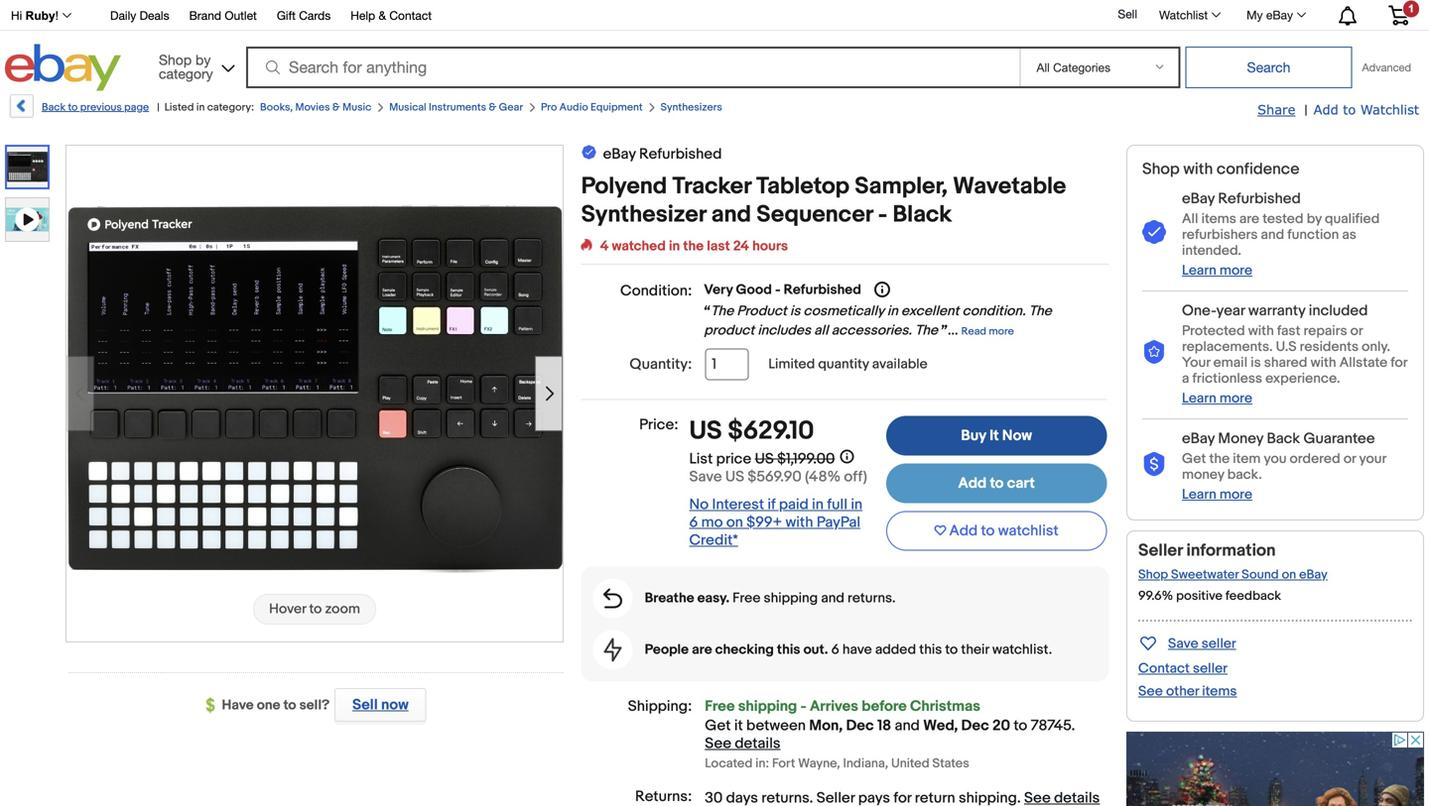 Task type: describe. For each thing, give the bounding box(es) containing it.
in:
[[756, 757, 769, 772]]

refurbished for ebay refurbished all items are tested by qualified refurbishers and function as intended. learn more
[[1218, 190, 1301, 208]]

last
[[707, 238, 730, 255]]

my ebay link
[[1236, 3, 1315, 27]]

get inside ebay money back guarantee get the item you ordered or your money back. learn more
[[1182, 451, 1206, 468]]

save seller
[[1168, 636, 1236, 653]]

- for refurbished
[[775, 282, 781, 299]]

for
[[1391, 355, 1407, 372]]

no interest if paid in full in 6 mo on $99+ with paypal credit*
[[689, 496, 863, 550]]

all
[[1182, 211, 1198, 228]]

quantity:
[[630, 356, 692, 374]]

video 1 of 1 image
[[6, 198, 49, 241]]

picture 1 of 1 image
[[7, 147, 48, 188]]

add to cart link
[[886, 464, 1107, 504]]

guarantee
[[1304, 430, 1375, 448]]

more inside ebay refurbished all items are tested by qualified refurbishers and function as intended. learn more
[[1220, 262, 1253, 279]]

$569.90
[[748, 468, 802, 486]]

items inside "contact seller see other items"
[[1202, 684, 1237, 700]]

contact seller link
[[1138, 661, 1228, 678]]

in right the listed
[[196, 101, 205, 114]]

shop with confidence
[[1142, 160, 1300, 179]]

add to watchlist
[[949, 523, 1059, 540]]

category:
[[207, 101, 254, 114]]

0 horizontal spatial us
[[689, 416, 722, 447]]

back inside ebay money back guarantee get the item you ordered or your money back. learn more
[[1267, 430, 1300, 448]]

people
[[645, 642, 689, 659]]

included
[[1309, 302, 1368, 320]]

one
[[257, 698, 280, 715]]

save seller button
[[1138, 632, 1236, 655]]

to left previous
[[68, 101, 78, 114]]

(48%
[[805, 468, 841, 486]]

all
[[814, 323, 828, 339]]

money
[[1182, 467, 1224, 484]]

musical instruments & gear
[[389, 101, 523, 114]]

2 horizontal spatial the
[[1029, 303, 1052, 320]]

back to previous page link
[[8, 94, 149, 125]]

in right full
[[851, 496, 863, 514]]

Search for anything text field
[[249, 49, 1016, 86]]

watchlist inside account "navigation"
[[1159, 8, 1208, 22]]

to inside free shipping - arrives before christmas get it between mon, dec 18 and wed, dec 20 to 78745 . see details located in: fort wayne, indiana, united states
[[1014, 718, 1027, 735]]

intended.
[[1182, 243, 1242, 259]]

pro audio equipment link
[[541, 101, 643, 114]]

very
[[704, 282, 733, 299]]

wavetable
[[953, 173, 1066, 201]]

accessories.
[[831, 323, 912, 339]]

0 vertical spatial free
[[733, 591, 761, 607]]

24
[[733, 238, 749, 255]]

added
[[875, 642, 916, 659]]

with details__icon image for breathe easy.
[[604, 589, 622, 609]]

product
[[704, 323, 754, 339]]

learn more link for money
[[1182, 487, 1253, 503]]

it
[[990, 427, 999, 445]]

1
[[1408, 2, 1414, 15]]

seller for save
[[1202, 636, 1236, 653]]

gear
[[499, 101, 523, 114]]

ebay refurbished
[[603, 145, 722, 163]]

paypal
[[817, 514, 860, 532]]

and left returns.
[[821, 591, 845, 607]]

save for save seller
[[1168, 636, 1199, 653]]

confidence
[[1217, 160, 1300, 179]]

the inside ebay money back guarantee get the item you ordered or your money back. learn more
[[1209, 451, 1230, 468]]

now
[[381, 697, 409, 715]]

- inside polyend tracker tabletop sampler, wavetable synthesizer and sequencer - black
[[878, 201, 887, 229]]

sell?
[[299, 698, 330, 715]]

to inside button
[[981, 523, 995, 540]]

get inside free shipping - arrives before christmas get it between mon, dec 18 and wed, dec 20 to 78745 . see details located in: fort wayne, indiana, united states
[[705, 718, 731, 735]]

hours
[[752, 238, 788, 255]]

2 this from the left
[[919, 642, 942, 659]]

daily deals link
[[110, 5, 169, 27]]

with details__icon image for ebay refurbished
[[1142, 221, 1166, 245]]

0 horizontal spatial the
[[711, 303, 734, 320]]

6 inside no interest if paid in full in 6 mo on $99+ with paypal credit*
[[689, 514, 698, 532]]

by inside shop by category
[[196, 52, 211, 68]]

$629.10
[[728, 416, 814, 447]]

details
[[735, 735, 781, 753]]

and inside free shipping - arrives before christmas get it between mon, dec 18 and wed, dec 20 to 78745 . see details located in: fort wayne, indiana, united states
[[895, 718, 920, 735]]

available
[[872, 356, 928, 373]]

checking
[[715, 642, 774, 659]]

add inside the share | add to watchlist
[[1314, 102, 1339, 117]]

save for save us $569.90 (48% off)
[[689, 468, 722, 486]]

polyend tracker tabletop sampler, wavetable synthesizer and sequencer - black - picture 1 of 1 image
[[66, 206, 563, 578]]

more inside ebay money back guarantee get the item you ordered or your money back. learn more
[[1220, 487, 1253, 503]]

price:
[[639, 416, 678, 434]]

items inside ebay refurbished all items are tested by qualified refurbishers and function as intended. learn more
[[1201, 211, 1236, 228]]

condition.
[[962, 303, 1026, 320]]

indiana,
[[843, 757, 888, 772]]

account navigation
[[0, 0, 1424, 31]]

refurbishers
[[1182, 227, 1258, 244]]

wayne,
[[798, 757, 840, 772]]

none submit inside shop by category banner
[[1185, 47, 1352, 88]]

1 dec from the left
[[846, 718, 874, 735]]

on inside no interest if paid in full in 6 mo on $99+ with paypal credit*
[[726, 514, 743, 532]]

polyend
[[581, 173, 667, 201]]

advanced link
[[1352, 48, 1421, 87]]

no
[[689, 496, 709, 514]]

residents
[[1300, 339, 1359, 356]]

listed
[[164, 101, 194, 114]]

advertisement region
[[1126, 732, 1424, 807]]

shop sweetwater sound on ebay link
[[1138, 567, 1328, 583]]

located
[[705, 757, 753, 772]]

are inside ebay refurbished all items are tested by qualified refurbishers and function as intended. learn more
[[1239, 211, 1260, 228]]

fast
[[1277, 323, 1301, 340]]

item
[[1233, 451, 1261, 468]]

tabletop
[[756, 173, 850, 201]]

more inside one-year warranty included protected with fast repairs or replacements. u.s residents only. your email is shared with allstate for a frictionless experience. learn more
[[1220, 390, 1253, 407]]

see inside free shipping - arrives before christmas get it between mon, dec 18 and wed, dec 20 to 78745 . see details located in: fort wayne, indiana, united states
[[705, 735, 731, 753]]

ebay refurbished all items are tested by qualified refurbishers and function as intended. learn more
[[1182, 190, 1380, 279]]

is inside one-year warranty included protected with fast repairs or replacements. u.s residents only. your email is shared with allstate for a frictionless experience. learn more
[[1251, 355, 1261, 372]]

2 horizontal spatial us
[[755, 450, 774, 468]]

u.s
[[1276, 339, 1297, 356]]

in right watched
[[669, 238, 680, 255]]

seller
[[1138, 541, 1183, 562]]

breathe
[[645, 591, 694, 607]]

sell now link
[[330, 689, 426, 723]]

text__icon image
[[581, 143, 597, 163]]

help
[[351, 8, 375, 22]]

quantity
[[818, 356, 869, 373]]

18
[[877, 718, 891, 735]]

shop by category banner
[[0, 0, 1424, 96]]

watchlist link
[[1148, 3, 1230, 27]]

0 vertical spatial shipping
[[764, 591, 818, 607]]

outlet
[[225, 8, 257, 22]]

& for musical instruments & gear
[[489, 101, 497, 114]]

and inside ebay refurbished all items are tested by qualified refurbishers and function as intended. learn more
[[1261, 227, 1284, 244]]

price
[[716, 450, 752, 468]]

& for books, movies & music
[[332, 101, 340, 114]]

" ... read more
[[941, 323, 1014, 339]]

or inside ebay money back guarantee get the item you ordered or your money back. learn more
[[1344, 451, 1356, 468]]

or inside one-year warranty included protected with fast repairs or replacements. u.s residents only. your email is shared with allstate for a frictionless experience. learn more
[[1350, 323, 1363, 340]]

shop for shop by category
[[159, 52, 192, 68]]

one-year warranty included protected with fast repairs or replacements. u.s residents only. your email is shared with allstate for a frictionless experience. learn more
[[1182, 302, 1407, 407]]

brand
[[189, 8, 221, 22]]

ordered
[[1290, 451, 1341, 468]]

tested
[[1263, 211, 1304, 228]]

ebay for ebay refurbished
[[603, 145, 636, 163]]

shipping:
[[628, 698, 692, 716]]

paid
[[779, 496, 809, 514]]

between
[[746, 718, 806, 735]]



Task type: vqa. For each thing, say whether or not it's contained in the screenshot.
function
yes



Task type: locate. For each thing, give the bounding box(es) containing it.
free right easy.
[[733, 591, 761, 607]]

1 horizontal spatial sell
[[1118, 7, 1137, 21]]

good
[[736, 282, 772, 299]]

1 horizontal spatial by
[[1307, 211, 1322, 228]]

- right "good"
[[775, 282, 781, 299]]

1 vertical spatial add
[[958, 475, 987, 493]]

synthesizer
[[581, 201, 706, 229]]

sell left watchlist link
[[1118, 7, 1137, 21]]

learn for ebay refurbished
[[1182, 262, 1217, 279]]

ebay inside the seller information shop sweetwater sound on ebay 99.6% positive feedback
[[1299, 567, 1328, 583]]

1 horizontal spatial |
[[1304, 102, 1308, 119]]

refurbished up tracker
[[639, 145, 722, 163]]

us down $629.10
[[755, 450, 774, 468]]

add for add to cart
[[958, 475, 987, 493]]

more information - about this item condition image
[[874, 282, 890, 298]]

by right the 'tested'
[[1307, 211, 1322, 228]]

get
[[1182, 451, 1206, 468], [705, 718, 731, 735]]

learn more link for refurbished
[[1182, 262, 1253, 279]]

2 dec from the left
[[961, 718, 989, 735]]

1 vertical spatial by
[[1307, 211, 1322, 228]]

the inside 'main content'
[[683, 238, 704, 255]]

my
[[1247, 8, 1263, 22]]

share
[[1258, 102, 1296, 117]]

0 horizontal spatial |
[[157, 101, 159, 114]]

and left function
[[1261, 227, 1284, 244]]

more down back.
[[1220, 487, 1253, 503]]

more down 'intended.'
[[1220, 262, 1253, 279]]

refurbished down confidence
[[1218, 190, 1301, 208]]

ruby
[[25, 9, 55, 22]]

only.
[[1362, 339, 1391, 356]]

with down the repairs
[[1311, 355, 1336, 372]]

0 horizontal spatial dec
[[846, 718, 874, 735]]

1 learn from the top
[[1182, 262, 1217, 279]]

1 learn more link from the top
[[1182, 262, 1253, 279]]

ebay
[[1266, 8, 1293, 22], [603, 145, 636, 163], [1182, 190, 1215, 208], [1182, 430, 1215, 448], [1299, 567, 1328, 583]]

buy
[[961, 427, 986, 445]]

1 vertical spatial on
[[1282, 567, 1296, 583]]

1 horizontal spatial is
[[1251, 355, 1261, 372]]

united
[[891, 757, 930, 772]]

watchlist.
[[992, 642, 1052, 659]]

4 watched in the last 24 hours
[[600, 238, 788, 255]]

back
[[42, 101, 66, 114], [1267, 430, 1300, 448]]

free
[[733, 591, 761, 607], [705, 698, 735, 716]]

more down the frictionless
[[1220, 390, 1253, 407]]

save up no
[[689, 468, 722, 486]]

0 vertical spatial are
[[1239, 211, 1260, 228]]

breathe easy. free shipping and returns.
[[645, 591, 896, 607]]

& inside help & contact link
[[379, 8, 386, 22]]

with details__icon image left "money"
[[1142, 453, 1166, 477]]

shop inside the seller information shop sweetwater sound on ebay 99.6% positive feedback
[[1138, 567, 1168, 583]]

ebay for ebay money back guarantee get the item you ordered or your money back. learn more
[[1182, 430, 1215, 448]]

on right sound
[[1282, 567, 1296, 583]]

0 vertical spatial on
[[726, 514, 743, 532]]

brand outlet link
[[189, 5, 257, 27]]

cards
[[299, 8, 331, 22]]

1 vertical spatial -
[[775, 282, 781, 299]]

are left the 'tested'
[[1239, 211, 1260, 228]]

2 vertical spatial learn more link
[[1182, 487, 1253, 503]]

gift cards
[[277, 8, 331, 22]]

1 vertical spatial or
[[1344, 451, 1356, 468]]

the right "condition."
[[1029, 303, 1052, 320]]

seller for contact
[[1193, 661, 1228, 678]]

1 vertical spatial learn more link
[[1182, 390, 1253, 407]]

"
[[704, 303, 711, 320]]

items right other
[[1202, 684, 1237, 700]]

0 vertical spatial by
[[196, 52, 211, 68]]

with details__icon image left people
[[604, 639, 622, 663]]

the left item
[[1209, 451, 1230, 468]]

back to previous page
[[42, 101, 149, 114]]

1 vertical spatial the
[[1209, 451, 1230, 468]]

in down more information - about this item condition image
[[887, 303, 898, 320]]

the
[[711, 303, 734, 320], [1029, 303, 1052, 320], [915, 323, 938, 339]]

us $629.10 main content
[[581, 143, 1109, 807]]

2 learn more link from the top
[[1182, 390, 1253, 407]]

2 vertical spatial learn
[[1182, 487, 1217, 503]]

shipping inside free shipping - arrives before christmas get it between mon, dec 18 and wed, dec 20 to 78745 . see details located in: fort wayne, indiana, united states
[[738, 698, 797, 716]]

learn down "money"
[[1182, 487, 1217, 503]]

1 vertical spatial save
[[1168, 636, 1199, 653]]

returns:
[[635, 789, 692, 806]]

this left out.
[[777, 642, 800, 659]]

1 vertical spatial shipping
[[738, 698, 797, 716]]

to right 20
[[1014, 718, 1027, 735]]

refurbished inside ebay refurbished all items are tested by qualified refurbishers and function as intended. learn more
[[1218, 190, 1301, 208]]

1 vertical spatial watchlist
[[1361, 102, 1419, 117]]

0 vertical spatial save
[[689, 468, 722, 486]]

1 horizontal spatial us
[[725, 468, 744, 486]]

contact inside "contact seller see other items"
[[1138, 661, 1190, 678]]

0 horizontal spatial see
[[705, 735, 731, 753]]

learn down 'intended.'
[[1182, 262, 1217, 279]]

items right the all
[[1201, 211, 1236, 228]]

on right mo at bottom
[[726, 514, 743, 532]]

0 vertical spatial seller
[[1202, 636, 1236, 653]]

- left arrives on the right bottom of page
[[801, 698, 807, 716]]

see left other
[[1138, 684, 1163, 700]]

and up 24
[[711, 201, 751, 229]]

- inside free shipping - arrives before christmas get it between mon, dec 18 and wed, dec 20 to 78745 . see details located in: fort wayne, indiana, united states
[[801, 698, 807, 716]]

2 horizontal spatial refurbished
[[1218, 190, 1301, 208]]

1 vertical spatial refurbished
[[1218, 190, 1301, 208]]

have
[[222, 698, 254, 715]]

1 vertical spatial free
[[705, 698, 735, 716]]

by down brand
[[196, 52, 211, 68]]

to left the their
[[945, 642, 958, 659]]

1 horizontal spatial on
[[1282, 567, 1296, 583]]

0 vertical spatial sell
[[1118, 7, 1137, 21]]

get left the it
[[705, 718, 731, 735]]

no interest if paid in full in 6 mo on $99+ with paypal credit* link
[[689, 496, 863, 550]]

their
[[961, 642, 989, 659]]

share button
[[1258, 101, 1296, 119]]

ebay right sound
[[1299, 567, 1328, 583]]

0 horizontal spatial is
[[790, 303, 800, 320]]

| inside the share | add to watchlist
[[1304, 102, 1308, 119]]

ebay inside ebay money back guarantee get the item you ordered or your money back. learn more
[[1182, 430, 1215, 448]]

with details__icon image
[[1142, 221, 1166, 245], [1142, 341, 1166, 365], [1142, 453, 1166, 477], [604, 589, 622, 609], [604, 639, 622, 663]]

with details__icon image for people are checking this out.
[[604, 639, 622, 663]]

0 vertical spatial contact
[[389, 8, 432, 22]]

add inside button
[[949, 523, 978, 540]]

previous
[[80, 101, 122, 114]]

add for add to watchlist
[[949, 523, 978, 540]]

2 vertical spatial add
[[949, 523, 978, 540]]

shipping up between
[[738, 698, 797, 716]]

0 vertical spatial shop
[[159, 52, 192, 68]]

watchlist inside the share | add to watchlist
[[1361, 102, 1419, 117]]

your
[[1359, 451, 1386, 468]]

1 vertical spatial get
[[705, 718, 731, 735]]

1 vertical spatial back
[[1267, 430, 1300, 448]]

the left "
[[915, 323, 938, 339]]

is inside " the product is cosmetically in excellent condition. the product includes all accessories. the
[[790, 303, 800, 320]]

1 vertical spatial 6
[[831, 642, 839, 659]]

back left previous
[[42, 101, 66, 114]]

or down included
[[1350, 323, 1363, 340]]

refurbished for ebay refurbished
[[639, 145, 722, 163]]

contact
[[389, 8, 432, 22], [1138, 661, 1190, 678]]

0 horizontal spatial contact
[[389, 8, 432, 22]]

sound
[[1242, 567, 1279, 583]]

watched
[[612, 238, 666, 255]]

shop inside shop by category
[[159, 52, 192, 68]]

credit*
[[689, 532, 738, 550]]

sell for sell
[[1118, 7, 1137, 21]]

brand outlet
[[189, 8, 257, 22]]

to down advanced link
[[1343, 102, 1356, 117]]

&
[[379, 8, 386, 22], [332, 101, 340, 114], [489, 101, 497, 114]]

& left music
[[332, 101, 340, 114]]

6 right out.
[[831, 642, 839, 659]]

learn inside ebay money back guarantee get the item you ordered or your money back. learn more
[[1182, 487, 1217, 503]]

$99+
[[747, 514, 782, 532]]

0 horizontal spatial on
[[726, 514, 743, 532]]

or
[[1350, 323, 1363, 340], [1344, 451, 1356, 468]]

add to cart
[[958, 475, 1035, 493]]

books, movies & music link
[[260, 101, 371, 114]]

with details__icon image left the all
[[1142, 221, 1166, 245]]

and inside polyend tracker tabletop sampler, wavetable synthesizer and sequencer - black
[[711, 201, 751, 229]]

to right 'one'
[[283, 698, 296, 715]]

dec left 20
[[961, 718, 989, 735]]

ebay inside the us $629.10 'main content'
[[603, 145, 636, 163]]

deals
[[140, 8, 169, 22]]

is right email on the right top
[[1251, 355, 1261, 372]]

get left item
[[1182, 451, 1206, 468]]

refurbished up cosmetically
[[784, 282, 861, 299]]

full
[[827, 496, 848, 514]]

books,
[[260, 101, 293, 114]]

with
[[1183, 160, 1213, 179], [1248, 323, 1274, 340], [1311, 355, 1336, 372], [786, 514, 813, 532]]

1 vertical spatial is
[[1251, 355, 1261, 372]]

very good - refurbished
[[704, 282, 861, 299]]

back up you in the bottom right of the page
[[1267, 430, 1300, 448]]

3 learn from the top
[[1182, 487, 1217, 503]]

people are checking this out. 6 have added this to their watchlist.
[[645, 642, 1052, 659]]

seller inside button
[[1202, 636, 1236, 653]]

Quantity: text field
[[705, 349, 749, 381]]

frictionless
[[1192, 371, 1262, 387]]

1 horizontal spatial refurbished
[[784, 282, 861, 299]]

contact inside account "navigation"
[[389, 8, 432, 22]]

to
[[68, 101, 78, 114], [1343, 102, 1356, 117], [990, 475, 1004, 493], [981, 523, 995, 540], [945, 642, 958, 659], [283, 698, 296, 715], [1014, 718, 1027, 735]]

0 vertical spatial see
[[1138, 684, 1163, 700]]

excellent
[[901, 303, 959, 320]]

ebay right the text__icon
[[603, 145, 636, 163]]

with up the all
[[1183, 160, 1213, 179]]

2 vertical spatial refurbished
[[784, 282, 861, 299]]

seller inside "contact seller see other items"
[[1193, 661, 1228, 678]]

help & contact
[[351, 8, 432, 22]]

with details__icon image left "breathe"
[[604, 589, 622, 609]]

us up the interest on the bottom of page
[[725, 468, 744, 486]]

0 horizontal spatial 6
[[689, 514, 698, 532]]

add
[[1314, 102, 1339, 117], [958, 475, 987, 493], [949, 523, 978, 540]]

sell now
[[352, 697, 409, 715]]

0 horizontal spatial &
[[332, 101, 340, 114]]

more inside " ... read more
[[989, 326, 1014, 338]]

with details__icon image for ebay money back guarantee
[[1142, 453, 1166, 477]]

watchlist down advanced
[[1361, 102, 1419, 117]]

in left full
[[812, 496, 824, 514]]

with details__icon image left your
[[1142, 341, 1166, 365]]

2 vertical spatial -
[[801, 698, 807, 716]]

to left cart
[[990, 475, 1004, 493]]

1 vertical spatial sell
[[352, 697, 378, 715]]

1 this from the left
[[777, 642, 800, 659]]

experience.
[[1266, 371, 1340, 387]]

add down add to cart link
[[949, 523, 978, 540]]

save up contact seller link at right bottom
[[1168, 636, 1199, 653]]

seller up contact seller link at right bottom
[[1202, 636, 1236, 653]]

with down warranty
[[1248, 323, 1274, 340]]

learn more link down 'intended.'
[[1182, 262, 1253, 279]]

78745
[[1031, 718, 1072, 735]]

0 vertical spatial the
[[683, 238, 704, 255]]

dollar sign image
[[206, 698, 222, 714]]

the up the product
[[711, 303, 734, 320]]

contact up other
[[1138, 661, 1190, 678]]

0 vertical spatial -
[[878, 201, 887, 229]]

category
[[159, 66, 213, 82]]

2 learn from the top
[[1182, 390, 1217, 407]]

1 horizontal spatial see
[[1138, 684, 1163, 700]]

1 vertical spatial learn
[[1182, 390, 1217, 407]]

1 vertical spatial seller
[[1193, 661, 1228, 678]]

fort
[[772, 757, 795, 772]]

0 vertical spatial learn more link
[[1182, 262, 1253, 279]]

0 horizontal spatial get
[[705, 718, 731, 735]]

save us $569.90 (48% off)
[[689, 468, 867, 486]]

| right share button
[[1304, 102, 1308, 119]]

ebay inside account "navigation"
[[1266, 8, 1293, 22]]

1 horizontal spatial watchlist
[[1361, 102, 1419, 117]]

page
[[124, 101, 149, 114]]

wed,
[[923, 718, 958, 735]]

this
[[777, 642, 800, 659], [919, 642, 942, 659]]

contact right the help
[[389, 8, 432, 22]]

year
[[1216, 302, 1245, 320]]

list
[[689, 450, 713, 468]]

gift cards link
[[277, 5, 331, 27]]

states
[[932, 757, 969, 772]]

learn down a
[[1182, 390, 1217, 407]]

qualified
[[1325, 211, 1380, 228]]

musical instruments & gear link
[[389, 101, 523, 114]]

ebay up "money"
[[1182, 430, 1215, 448]]

ebay right my
[[1266, 8, 1293, 22]]

shop for shop with confidence
[[1142, 160, 1180, 179]]

ebay inside ebay refurbished all items are tested by qualified refurbishers and function as intended. learn more
[[1182, 190, 1215, 208]]

learn inside ebay refurbished all items are tested by qualified refurbishers and function as intended. learn more
[[1182, 262, 1217, 279]]

0 horizontal spatial by
[[196, 52, 211, 68]]

shipping up out.
[[764, 591, 818, 607]]

sell left now
[[352, 697, 378, 715]]

by
[[196, 52, 211, 68], [1307, 211, 1322, 228]]

1 vertical spatial shop
[[1142, 160, 1180, 179]]

1 horizontal spatial are
[[1239, 211, 1260, 228]]

- left black
[[878, 201, 887, 229]]

and right 18
[[895, 718, 920, 735]]

learn inside one-year warranty included protected with fast repairs or replacements. u.s residents only. your email is shared with allstate for a frictionless experience. learn more
[[1182, 390, 1217, 407]]

None submit
[[1185, 47, 1352, 88]]

2 horizontal spatial &
[[489, 101, 497, 114]]

1 vertical spatial contact
[[1138, 661, 1190, 678]]

free inside free shipping - arrives before christmas get it between mon, dec 18 and wed, dec 20 to 78745 . see details located in: fort wayne, indiana, united states
[[705, 698, 735, 716]]

or down guarantee
[[1344, 451, 1356, 468]]

mon,
[[809, 718, 843, 735]]

to inside the share | add to watchlist
[[1343, 102, 1356, 117]]

seller down save seller
[[1193, 661, 1228, 678]]

with inside no interest if paid in full in 6 mo on $99+ with paypal credit*
[[786, 514, 813, 532]]

1 vertical spatial are
[[692, 642, 712, 659]]

mo
[[701, 514, 723, 532]]

the left last
[[683, 238, 704, 255]]

polyend tracker tabletop sampler, wavetable synthesizer and sequencer - black
[[581, 173, 1066, 229]]

1 horizontal spatial the
[[1209, 451, 1230, 468]]

add down buy
[[958, 475, 987, 493]]

seller information shop sweetwater sound on ebay 99.6% positive feedback
[[1138, 541, 1328, 604]]

0 vertical spatial get
[[1182, 451, 1206, 468]]

hi
[[11, 9, 22, 22]]

0 vertical spatial or
[[1350, 323, 1363, 340]]

0 horizontal spatial -
[[775, 282, 781, 299]]

1 horizontal spatial -
[[801, 698, 807, 716]]

allstate
[[1340, 355, 1388, 372]]

1 horizontal spatial get
[[1182, 451, 1206, 468]]

2 horizontal spatial -
[[878, 201, 887, 229]]

tracker
[[672, 173, 751, 201]]

2 vertical spatial shop
[[1138, 567, 1168, 583]]

0 horizontal spatial refurbished
[[639, 145, 722, 163]]

shop left confidence
[[1142, 160, 1180, 179]]

0 vertical spatial watchlist
[[1159, 8, 1208, 22]]

and
[[711, 201, 751, 229], [1261, 227, 1284, 244], [821, 591, 845, 607], [895, 718, 920, 735]]

are inside the us $629.10 'main content'
[[692, 642, 712, 659]]

feedback
[[1226, 589, 1281, 604]]

& left gear
[[489, 101, 497, 114]]

0 horizontal spatial this
[[777, 642, 800, 659]]

0 horizontal spatial back
[[42, 101, 66, 114]]

this right added
[[919, 642, 942, 659]]

replacements.
[[1182, 339, 1273, 356]]

1 horizontal spatial 6
[[831, 642, 839, 659]]

1 horizontal spatial this
[[919, 642, 942, 659]]

| left the listed
[[157, 101, 159, 114]]

on inside the seller information shop sweetwater sound on ebay 99.6% positive feedback
[[1282, 567, 1296, 583]]

is up includes
[[790, 303, 800, 320]]

- for arrives
[[801, 698, 807, 716]]

returns.
[[848, 591, 896, 607]]

0 vertical spatial is
[[790, 303, 800, 320]]

free up the it
[[705, 698, 735, 716]]

1 horizontal spatial contact
[[1138, 661, 1190, 678]]

by inside ebay refurbished all items are tested by qualified refurbishers and function as intended. learn more
[[1307, 211, 1322, 228]]

see inside "contact seller see other items"
[[1138, 684, 1163, 700]]

learn more link for year
[[1182, 390, 1253, 407]]

are right people
[[692, 642, 712, 659]]

1 horizontal spatial dec
[[961, 718, 989, 735]]

1 vertical spatial items
[[1202, 684, 1237, 700]]

1 horizontal spatial the
[[915, 323, 938, 339]]

watchlist
[[998, 523, 1059, 540]]

ebay up the all
[[1182, 190, 1215, 208]]

1 horizontal spatial &
[[379, 8, 386, 22]]

sell inside account "navigation"
[[1118, 7, 1137, 21]]

1 horizontal spatial save
[[1168, 636, 1199, 653]]

limited
[[768, 356, 815, 373]]

6 left mo at bottom
[[689, 514, 698, 532]]

1 horizontal spatial back
[[1267, 430, 1300, 448]]

us up list
[[689, 416, 722, 447]]

with details__icon image for one-year warranty included
[[1142, 341, 1166, 365]]

0 vertical spatial back
[[42, 101, 66, 114]]

save inside the us $629.10 'main content'
[[689, 468, 722, 486]]

0 horizontal spatial watchlist
[[1159, 8, 1208, 22]]

function
[[1287, 227, 1339, 244]]

see up located
[[705, 735, 731, 753]]

contact seller see other items
[[1138, 661, 1237, 700]]

have one to sell?
[[222, 698, 330, 715]]

shop up 99.6%
[[1138, 567, 1168, 583]]

0 vertical spatial add
[[1314, 102, 1339, 117]]

watchlist right sell link
[[1159, 8, 1208, 22]]

learn more link down the frictionless
[[1182, 390, 1253, 407]]

1 vertical spatial see
[[705, 735, 731, 753]]

ebay for ebay refurbished all items are tested by qualified refurbishers and function as intended. learn more
[[1182, 190, 1215, 208]]

learn more link down "money"
[[1182, 487, 1253, 503]]

0 vertical spatial learn
[[1182, 262, 1217, 279]]

sell for sell now
[[352, 697, 378, 715]]

more down "condition."
[[989, 326, 1014, 338]]

in inside " the product is cosmetically in excellent condition. the product includes all accessories. the
[[887, 303, 898, 320]]

0 vertical spatial refurbished
[[639, 145, 722, 163]]

learn for ebay money back guarantee
[[1182, 487, 1217, 503]]

0 vertical spatial 6
[[689, 514, 698, 532]]

3 learn more link from the top
[[1182, 487, 1253, 503]]

0 horizontal spatial save
[[689, 468, 722, 486]]

0 horizontal spatial the
[[683, 238, 704, 255]]

0 horizontal spatial sell
[[352, 697, 378, 715]]

add right share
[[1314, 102, 1339, 117]]

save inside button
[[1168, 636, 1199, 653]]

& right the help
[[379, 8, 386, 22]]

0 horizontal spatial are
[[692, 642, 712, 659]]

with right if
[[786, 514, 813, 532]]



